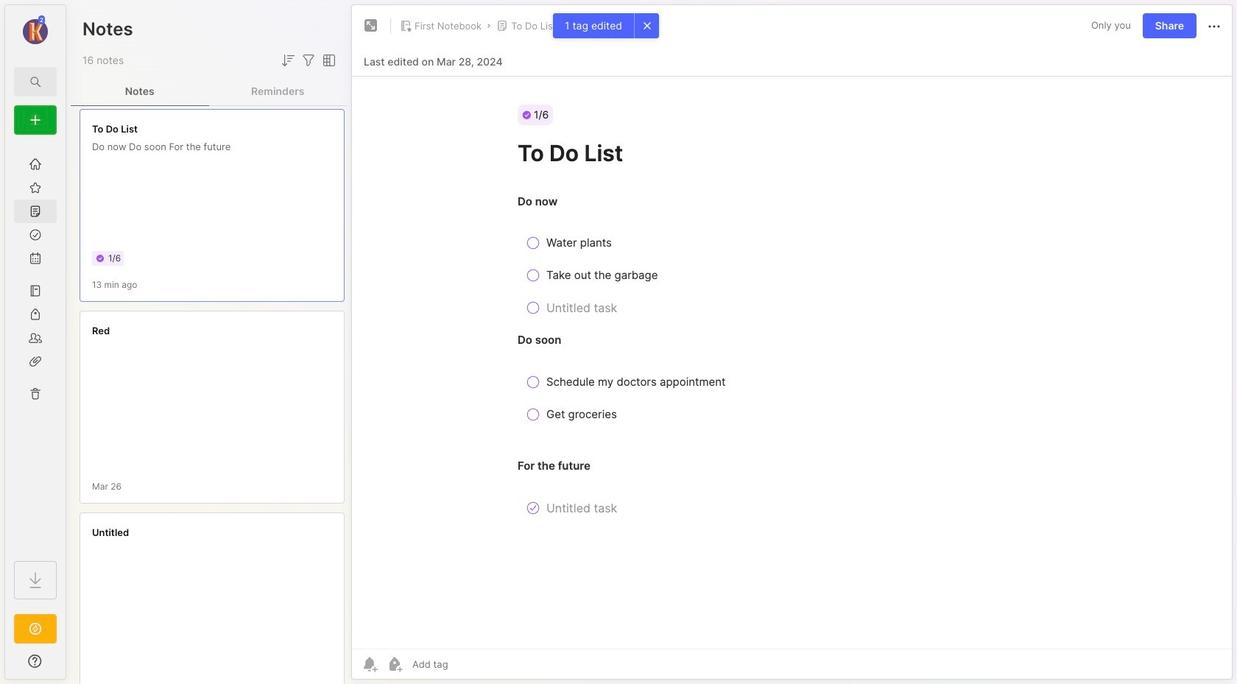 Task type: vqa. For each thing, say whether or not it's contained in the screenshot.
Expand note IMAGE
yes



Task type: locate. For each thing, give the bounding box(es) containing it.
Note Editor text field
[[352, 76, 1233, 649]]

tree inside "main" element
[[5, 144, 66, 548]]

add tag image
[[386, 656, 404, 673]]

expand note image
[[363, 17, 380, 35]]

Account field
[[5, 14, 66, 46]]

tree
[[5, 144, 66, 548]]

add a reminder image
[[361, 656, 379, 673]]

more actions image
[[1206, 18, 1224, 35]]

View options field
[[318, 52, 338, 69]]

edit search image
[[27, 73, 44, 91]]

tab list
[[71, 77, 347, 106]]

note window element
[[351, 4, 1233, 684]]



Task type: describe. For each thing, give the bounding box(es) containing it.
More actions field
[[1206, 16, 1224, 35]]

WHAT'S NEW field
[[5, 650, 66, 673]]

add filters image
[[300, 52, 318, 69]]

Add tag field
[[411, 658, 522, 671]]

Add filters field
[[300, 52, 318, 69]]

upgrade image
[[27, 620, 44, 638]]

home image
[[28, 157, 43, 172]]

Sort options field
[[279, 52, 297, 69]]

main element
[[0, 0, 71, 684]]

click to expand image
[[64, 657, 76, 675]]



